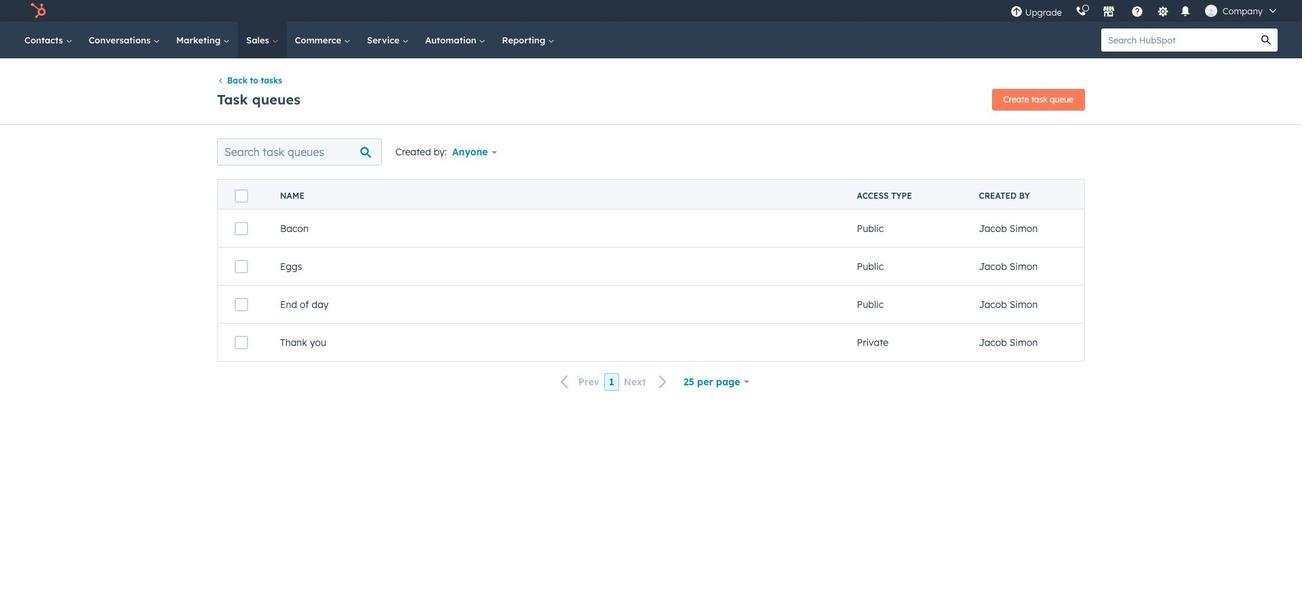 Task type: vqa. For each thing, say whether or not it's contained in the screenshot.
Step
no



Task type: locate. For each thing, give the bounding box(es) containing it.
banner
[[217, 85, 1086, 111]]

marketplaces image
[[1103, 6, 1115, 18]]

menu
[[1004, 0, 1286, 22]]

pagination navigation
[[553, 373, 676, 391]]

Search task queues search field
[[217, 139, 382, 166]]



Task type: describe. For each thing, give the bounding box(es) containing it.
Search HubSpot search field
[[1102, 28, 1255, 52]]

jacob simon image
[[1205, 5, 1218, 17]]



